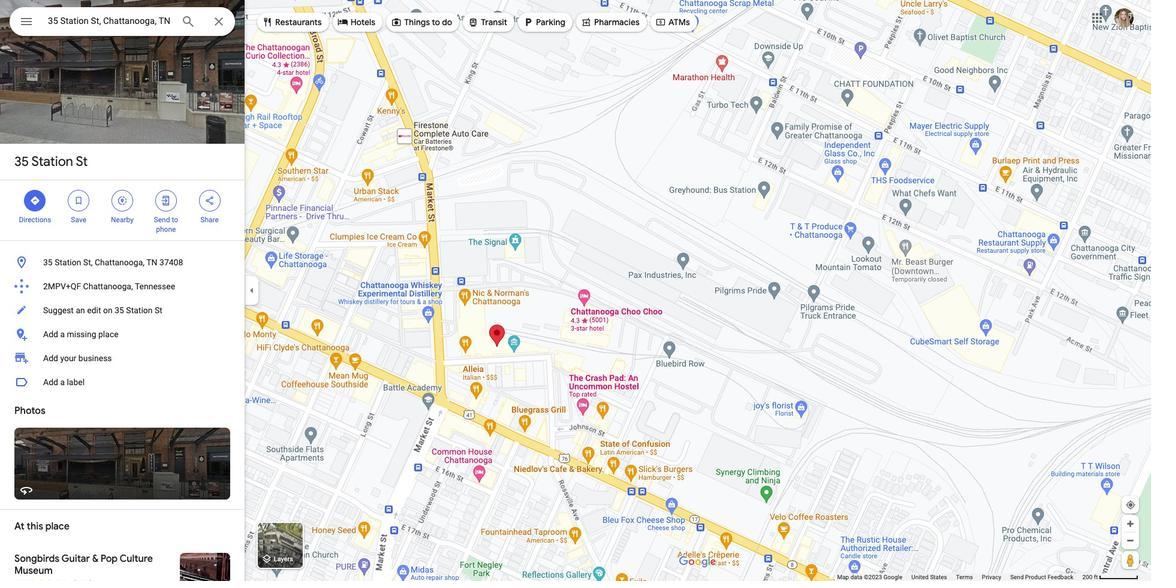Task type: describe. For each thing, give the bounding box(es) containing it.
35 station st main content
[[0, 0, 245, 582]]

on
[[103, 306, 113, 315]]


[[19, 13, 34, 30]]

tn
[[146, 258, 157, 267]]

google
[[884, 575, 903, 581]]

map
[[837, 575, 849, 581]]

restaurants
[[275, 17, 322, 28]]

show street view coverage image
[[1122, 552, 1139, 570]]

footer inside google maps element
[[837, 574, 1083, 582]]

terms
[[956, 575, 973, 581]]

missing
[[67, 330, 96, 339]]

2mpv+qf chattanooga, tennessee button
[[0, 275, 245, 299]]

layers
[[274, 556, 293, 564]]

states
[[930, 575, 947, 581]]

add your business link
[[0, 347, 245, 371]]

tennessee
[[135, 282, 175, 291]]

©2023
[[864, 575, 882, 581]]

things
[[404, 17, 430, 28]]

united
[[912, 575, 929, 581]]

35 station st, chattanooga, tn 37408
[[43, 258, 183, 267]]

at this place
[[14, 521, 69, 533]]

united states button
[[912, 574, 947, 582]]

data
[[851, 575, 863, 581]]

37408
[[160, 258, 183, 267]]

guitar
[[61, 554, 90, 566]]

to inside send to phone
[[172, 216, 178, 224]]

suggest an edit on 35 station st button
[[0, 299, 245, 323]]

send product feedback
[[1011, 575, 1074, 581]]

phone
[[156, 225, 176, 234]]

songbirds
[[14, 554, 59, 566]]

send for send product feedback
[[1011, 575, 1024, 581]]


[[523, 16, 534, 29]]

zoom out image
[[1126, 537, 1135, 546]]

send product feedback button
[[1011, 574, 1074, 582]]

zoom in image
[[1126, 520, 1135, 529]]

add for add your business
[[43, 354, 58, 363]]

place inside add a missing place button
[[98, 330, 119, 339]]

2mpv+qf
[[43, 282, 81, 291]]


[[30, 194, 40, 207]]

2mpv+qf chattanooga, tennessee
[[43, 282, 175, 291]]

suggest
[[43, 306, 74, 315]]

 search field
[[10, 7, 235, 38]]

label
[[67, 378, 85, 387]]

privacy button
[[982, 574, 1002, 582]]

200
[[1083, 575, 1093, 581]]


[[73, 194, 84, 207]]

do
[[442, 17, 452, 28]]

google maps element
[[0, 0, 1151, 582]]


[[655, 16, 666, 29]]

map data ©2023 google
[[837, 575, 903, 581]]

show your location image
[[1126, 500, 1136, 511]]

nearby
[[111, 216, 134, 224]]

station inside button
[[126, 306, 153, 315]]

35 for 35 station st, chattanooga, tn 37408
[[43, 258, 53, 267]]


[[468, 16, 479, 29]]

add a missing place button
[[0, 323, 245, 347]]

35 for 35 station st
[[14, 154, 29, 170]]

google account: michelle dermenjian  
(michelle.dermenjian@adept.ai) image
[[1115, 8, 1134, 27]]

200 ft button
[[1083, 575, 1139, 581]]

culture
[[120, 554, 153, 566]]

station for st
[[32, 154, 73, 170]]

 restaurants
[[262, 16, 322, 29]]

a for label
[[60, 378, 65, 387]]

st inside button
[[155, 306, 162, 315]]


[[117, 194, 128, 207]]


[[161, 194, 171, 207]]



Task type: vqa. For each thing, say whether or not it's contained in the screenshot.
Send
yes



Task type: locate. For each thing, give the bounding box(es) containing it.
2 a from the top
[[60, 378, 65, 387]]

footer containing map data ©2023 google
[[837, 574, 1083, 582]]

chattanooga, up on
[[83, 282, 133, 291]]

add for add a label
[[43, 378, 58, 387]]

send up phone
[[154, 216, 170, 224]]

0 vertical spatial send
[[154, 216, 170, 224]]

3 add from the top
[[43, 378, 58, 387]]

museum
[[14, 566, 53, 578]]

2 horizontal spatial 35
[[115, 306, 124, 315]]

4.7 stars 880 reviews image
[[14, 579, 93, 582]]

add
[[43, 330, 58, 339], [43, 354, 58, 363], [43, 378, 58, 387]]

photos
[[14, 405, 45, 417]]

add left your
[[43, 354, 58, 363]]

station for st,
[[55, 258, 81, 267]]

send
[[154, 216, 170, 224], [1011, 575, 1024, 581]]

actions for 35 station st region
[[0, 181, 245, 240]]

atms
[[669, 17, 690, 28]]

a left the label at the left bottom of page
[[60, 378, 65, 387]]

1 horizontal spatial to
[[432, 17, 440, 28]]

 button
[[10, 7, 43, 38]]

1 horizontal spatial place
[[98, 330, 119, 339]]

add your business
[[43, 354, 112, 363]]

add down suggest
[[43, 330, 58, 339]]

0 vertical spatial chattanooga,
[[95, 258, 145, 267]]

35 inside button
[[43, 258, 53, 267]]

parking
[[536, 17, 565, 28]]

terms button
[[956, 574, 973, 582]]

edit
[[87, 306, 101, 315]]

to
[[432, 17, 440, 28], [172, 216, 178, 224]]

place right this
[[45, 521, 69, 533]]

add for add a missing place
[[43, 330, 58, 339]]

send for send to phone
[[154, 216, 170, 224]]

35 up directions
[[14, 154, 29, 170]]


[[581, 16, 592, 29]]

1 add from the top
[[43, 330, 58, 339]]

save
[[71, 216, 86, 224]]

add left the label at the left bottom of page
[[43, 378, 58, 387]]

st up 
[[76, 154, 88, 170]]

0 vertical spatial a
[[60, 330, 65, 339]]

add a label
[[43, 378, 85, 387]]

2 vertical spatial 35
[[115, 306, 124, 315]]

hotels
[[351, 17, 375, 28]]

 atms
[[655, 16, 690, 29]]

send to phone
[[154, 216, 178, 234]]

1 vertical spatial a
[[60, 378, 65, 387]]

send inside button
[[1011, 575, 1024, 581]]

at
[[14, 521, 25, 533]]

to inside the  things to do
[[432, 17, 440, 28]]

0 horizontal spatial to
[[172, 216, 178, 224]]

none field inside the 35 station st, chattanooga, tn 37408 field
[[48, 14, 172, 28]]

0 horizontal spatial send
[[154, 216, 170, 224]]

35
[[14, 154, 29, 170], [43, 258, 53, 267], [115, 306, 124, 315]]

0 horizontal spatial 35
[[14, 154, 29, 170]]

songbirds guitar & pop culture museum link
[[0, 544, 245, 582]]


[[337, 16, 348, 29]]

pop
[[101, 554, 118, 566]]


[[204, 194, 215, 207]]

station inside button
[[55, 258, 81, 267]]

0 vertical spatial to
[[432, 17, 440, 28]]

directions
[[19, 216, 51, 224]]

35 right on
[[115, 306, 124, 315]]

35 station st
[[14, 154, 88, 170]]

send inside send to phone
[[154, 216, 170, 224]]

1 vertical spatial 35
[[43, 258, 53, 267]]

feedback
[[1048, 575, 1074, 581]]

2 add from the top
[[43, 354, 58, 363]]

&
[[92, 554, 98, 566]]

1 vertical spatial station
[[55, 258, 81, 267]]

to up phone
[[172, 216, 178, 224]]

transit
[[481, 17, 507, 28]]

1 vertical spatial add
[[43, 354, 58, 363]]

 pharmacies
[[581, 16, 640, 29]]

 transit
[[468, 16, 507, 29]]

a
[[60, 330, 65, 339], [60, 378, 65, 387]]

 hotels
[[337, 16, 375, 29]]

share
[[200, 216, 219, 224]]

35 Station St, Chattanooga, TN 37408 field
[[10, 7, 235, 36]]

2 vertical spatial add
[[43, 378, 58, 387]]

ft
[[1094, 575, 1098, 581]]

product
[[1025, 575, 1046, 581]]

a for missing
[[60, 330, 65, 339]]

privacy
[[982, 575, 1002, 581]]

chattanooga, up 2mpv+qf chattanooga, tennessee button
[[95, 258, 145, 267]]

35 station st, chattanooga, tn 37408 button
[[0, 251, 245, 275]]

0 horizontal spatial place
[[45, 521, 69, 533]]

2 vertical spatial station
[[126, 306, 153, 315]]

1 horizontal spatial 35
[[43, 258, 53, 267]]

1 horizontal spatial send
[[1011, 575, 1024, 581]]

 things to do
[[391, 16, 452, 29]]

a inside add a missing place button
[[60, 330, 65, 339]]

35 up 2mpv+qf
[[43, 258, 53, 267]]

suggest an edit on 35 station st
[[43, 306, 162, 315]]

0 vertical spatial add
[[43, 330, 58, 339]]

1 a from the top
[[60, 330, 65, 339]]

business
[[78, 354, 112, 363]]

place
[[98, 330, 119, 339], [45, 521, 69, 533]]

1 vertical spatial to
[[172, 216, 178, 224]]

0 horizontal spatial st
[[76, 154, 88, 170]]

songbirds guitar & pop culture museum
[[14, 554, 153, 578]]

chattanooga,
[[95, 258, 145, 267], [83, 282, 133, 291]]

station down the tennessee at the left of page
[[126, 306, 153, 315]]

pharmacies
[[594, 17, 640, 28]]

station left st,
[[55, 258, 81, 267]]

station up  at the top
[[32, 154, 73, 170]]

a left missing
[[60, 330, 65, 339]]

send left product
[[1011, 575, 1024, 581]]

st down the tennessee at the left of page
[[155, 306, 162, 315]]

200 ft
[[1083, 575, 1098, 581]]

1 vertical spatial chattanooga,
[[83, 282, 133, 291]]


[[391, 16, 402, 29]]

this
[[27, 521, 43, 533]]

an
[[76, 306, 85, 315]]

0 vertical spatial 35
[[14, 154, 29, 170]]

place down on
[[98, 330, 119, 339]]

0 vertical spatial place
[[98, 330, 119, 339]]

1 vertical spatial send
[[1011, 575, 1024, 581]]

 parking
[[523, 16, 565, 29]]

0 vertical spatial st
[[76, 154, 88, 170]]

35 inside button
[[115, 306, 124, 315]]

to left do
[[432, 17, 440, 28]]

0 vertical spatial station
[[32, 154, 73, 170]]

add a label button
[[0, 371, 245, 395]]

1 horizontal spatial st
[[155, 306, 162, 315]]

1 vertical spatial place
[[45, 521, 69, 533]]

st
[[76, 154, 88, 170], [155, 306, 162, 315]]

collapse side panel image
[[245, 284, 258, 297]]


[[262, 16, 273, 29]]

st,
[[83, 258, 93, 267]]

a inside add a label button
[[60, 378, 65, 387]]

your
[[60, 354, 76, 363]]

add a missing place
[[43, 330, 119, 339]]

1 vertical spatial st
[[155, 306, 162, 315]]

footer
[[837, 574, 1083, 582]]

None field
[[48, 14, 172, 28]]

united states
[[912, 575, 947, 581]]



